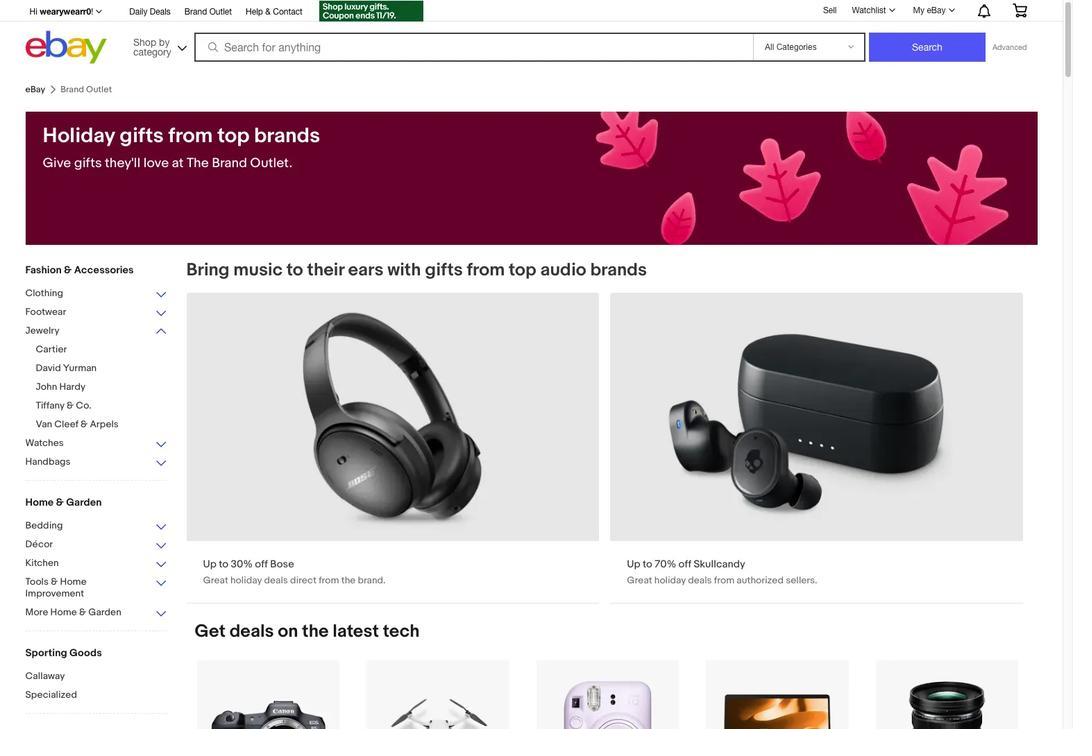 Task type: describe. For each thing, give the bounding box(es) containing it.
from inside "up to 70% off skullcandy great holiday deals from authorized sellers."
[[714, 575, 734, 586]]

from inside holiday gifts from top brands give gifts they'll love at the brand outlet.
[[168, 124, 213, 149]]

deals for bose
[[264, 575, 288, 586]]

fashion & accessories
[[25, 264, 134, 277]]

audio
[[540, 260, 586, 281]]

1 vertical spatial home
[[60, 576, 87, 588]]

give
[[43, 155, 71, 171]]

brand outlet link
[[185, 5, 232, 20]]

jewelry
[[25, 325, 59, 337]]

tools & home improvement button
[[25, 576, 168, 601]]

sporting goods
[[25, 647, 102, 660]]

bedding
[[25, 520, 63, 532]]

co.
[[76, 400, 91, 412]]

outlet
[[209, 7, 232, 17]]

callaway
[[25, 670, 65, 682]]

!
[[91, 7, 93, 17]]

category
[[133, 46, 171, 57]]

help & contact
[[246, 7, 303, 17]]

specialized link
[[25, 689, 168, 702]]

skullcandy
[[694, 558, 745, 571]]

décor
[[25, 539, 53, 550]]

holiday
[[43, 124, 115, 149]]

watchlist
[[852, 6, 886, 15]]

get the coupon image
[[319, 1, 423, 22]]

0 vertical spatial garden
[[66, 496, 102, 509]]

& right fashion
[[64, 264, 72, 277]]

watchlist link
[[844, 2, 901, 19]]

sellers.
[[786, 575, 817, 586]]

more home & garden button
[[25, 607, 168, 620]]

david yurman link
[[36, 362, 178, 375]]

tiffany
[[36, 400, 64, 412]]

jewelry button
[[25, 325, 168, 338]]

ebay link
[[25, 84, 45, 95]]

home & garden
[[25, 496, 102, 509]]

to for up to 30% off bose
[[219, 558, 228, 571]]

help & contact link
[[246, 5, 303, 20]]

from inside up to 30% off bose great holiday deals direct from the brand.
[[319, 575, 339, 586]]

help
[[246, 7, 263, 17]]

brand.
[[358, 575, 385, 586]]

watches button
[[25, 437, 168, 450]]

off for skullcandy
[[678, 558, 691, 571]]

brand inside brand outlet link
[[185, 7, 207, 17]]

wearywearr0
[[40, 6, 91, 17]]

shop
[[133, 36, 156, 48]]

direct
[[290, 575, 317, 586]]

kitchen button
[[25, 557, 168, 571]]

advanced
[[992, 43, 1027, 51]]

shop by category
[[133, 36, 171, 57]]

sporting
[[25, 647, 67, 660]]

by
[[159, 36, 170, 48]]

brand outlet
[[185, 7, 232, 17]]

& right tools
[[51, 576, 58, 588]]

john hardy link
[[36, 381, 178, 394]]

get deals on the latest tech
[[195, 621, 420, 643]]

top inside holiday gifts from top brands give gifts they'll love at the brand outlet.
[[217, 124, 249, 149]]

callaway link
[[25, 670, 168, 684]]

cartier link
[[36, 344, 178, 357]]

1 horizontal spatial to
[[287, 260, 303, 281]]

improvement
[[25, 588, 84, 600]]

tools
[[25, 576, 49, 588]]

sell link
[[817, 5, 843, 15]]

on
[[278, 621, 298, 643]]

cleef
[[54, 419, 78, 430]]

handbags
[[25, 456, 71, 468]]

up to 30% off bose great holiday deals direct from the brand.
[[203, 558, 385, 586]]

garden inside bedding décor kitchen tools & home improvement more home & garden
[[88, 607, 121, 618]]

brands inside 'main content'
[[590, 260, 647, 281]]

daily deals
[[129, 7, 171, 17]]

1 vertical spatial ebay
[[25, 84, 45, 95]]

handbags button
[[25, 456, 168, 469]]

bedding button
[[25, 520, 168, 533]]

hi wearywearr0 !
[[29, 6, 93, 17]]

latest
[[333, 621, 379, 643]]

cartier
[[36, 344, 67, 355]]

ears
[[348, 260, 383, 281]]

great for up to 30% off bose
[[203, 575, 228, 586]]

david
[[36, 362, 61, 374]]

gifts for holiday
[[74, 155, 102, 171]]

ebay inside account navigation
[[927, 6, 946, 15]]

arpels
[[90, 419, 119, 430]]

bedding décor kitchen tools & home improvement more home & garden
[[25, 520, 121, 618]]

to for up to 70% off skullcandy
[[643, 558, 652, 571]]

outlet.
[[250, 155, 292, 171]]

my ebay
[[913, 6, 946, 15]]



Task type: vqa. For each thing, say whether or not it's contained in the screenshot.
Bose
yes



Task type: locate. For each thing, give the bounding box(es) containing it.
music
[[233, 260, 283, 281]]

none text field containing up to 70% off skullcandy
[[610, 293, 1023, 603]]

holiday down the 70%
[[654, 575, 686, 586]]

1 vertical spatial garden
[[88, 607, 121, 618]]

your shopping cart image
[[1012, 3, 1028, 17]]

deals
[[264, 575, 288, 586], [688, 575, 712, 586], [230, 621, 274, 643]]

deals
[[150, 7, 171, 17]]

none text field inside 'main content'
[[186, 293, 599, 603]]

0 horizontal spatial off
[[255, 558, 268, 571]]

bring
[[186, 260, 229, 281]]

none text field containing up to 30% off bose
[[186, 293, 599, 603]]

0 vertical spatial brand
[[185, 7, 207, 17]]

deals left on
[[230, 621, 274, 643]]

footwear
[[25, 306, 66, 318]]

brand left 'outlet'
[[185, 7, 207, 17]]

holiday for 30%
[[230, 575, 262, 586]]

specialized
[[25, 689, 77, 701]]

ebay
[[927, 6, 946, 15], [25, 84, 45, 95]]

1 great from the left
[[203, 575, 228, 586]]

garden
[[66, 496, 102, 509], [88, 607, 121, 618]]

0 horizontal spatial gifts
[[74, 155, 102, 171]]

the
[[187, 155, 209, 171]]

1 horizontal spatial ebay
[[927, 6, 946, 15]]

2 horizontal spatial gifts
[[425, 260, 463, 281]]

0 vertical spatial top
[[217, 124, 249, 149]]

more
[[25, 607, 48, 618]]

contact
[[273, 7, 303, 17]]

1 up from the left
[[203, 558, 216, 571]]

love
[[143, 155, 169, 171]]

main content containing bring music to their ears with gifts from top audio brands
[[178, 260, 1037, 729]]

up for up to 30% off bose
[[203, 558, 216, 571]]

off for bose
[[255, 558, 268, 571]]

they'll
[[105, 155, 140, 171]]

1 vertical spatial the
[[302, 621, 329, 643]]

callaway specialized
[[25, 670, 77, 701]]

garden up bedding dropdown button
[[66, 496, 102, 509]]

home down improvement
[[50, 607, 77, 618]]

1 horizontal spatial gifts
[[120, 124, 164, 149]]

Search for anything text field
[[196, 34, 750, 60]]

brands right audio
[[590, 260, 647, 281]]

their
[[307, 260, 344, 281]]

home
[[25, 496, 54, 509], [60, 576, 87, 588], [50, 607, 77, 618]]

van
[[36, 419, 52, 430]]

main content
[[178, 260, 1037, 729]]

0 vertical spatial gifts
[[120, 124, 164, 149]]

deals inside "up to 70% off skullcandy great holiday deals from authorized sellers."
[[688, 575, 712, 586]]

brands up outlet.
[[254, 124, 320, 149]]

the left brand.
[[341, 575, 356, 586]]

& inside account navigation
[[265, 7, 271, 17]]

fashion
[[25, 264, 62, 277]]

1 horizontal spatial holiday
[[654, 575, 686, 586]]

up for up to 70% off skullcandy
[[627, 558, 640, 571]]

hi
[[29, 7, 37, 17]]

deals down the skullcandy
[[688, 575, 712, 586]]

the
[[341, 575, 356, 586], [302, 621, 329, 643]]

1 holiday from the left
[[230, 575, 262, 586]]

1 horizontal spatial brand
[[212, 155, 247, 171]]

0 horizontal spatial top
[[217, 124, 249, 149]]

30%
[[231, 558, 253, 571]]

holiday inside up to 30% off bose great holiday deals direct from the brand.
[[230, 575, 262, 586]]

0 vertical spatial the
[[341, 575, 356, 586]]

1 off from the left
[[255, 558, 268, 571]]

brand inside holiday gifts from top brands give gifts they'll love at the brand outlet.
[[212, 155, 247, 171]]

account navigation
[[22, 0, 1037, 24]]

None text field
[[186, 293, 599, 603]]

gifts up love
[[120, 124, 164, 149]]

gifts
[[120, 124, 164, 149], [74, 155, 102, 171], [425, 260, 463, 281]]

1 vertical spatial top
[[509, 260, 536, 281]]

to inside "up to 70% off skullcandy great holiday deals from authorized sellers."
[[643, 558, 652, 571]]

up inside up to 30% off bose great holiday deals direct from the brand.
[[203, 558, 216, 571]]

daily deals link
[[129, 5, 171, 20]]

gifts down holiday
[[74, 155, 102, 171]]

brand
[[185, 7, 207, 17], [212, 155, 247, 171]]

home up bedding
[[25, 496, 54, 509]]

décor button
[[25, 539, 168, 552]]

from
[[168, 124, 213, 149], [467, 260, 505, 281], [319, 575, 339, 586], [714, 575, 734, 586]]

yurman
[[63, 362, 97, 374]]

70%
[[655, 558, 676, 571]]

the inside up to 30% off bose great holiday deals direct from the brand.
[[341, 575, 356, 586]]

gifts right with
[[425, 260, 463, 281]]

ebay right the my
[[927, 6, 946, 15]]

to left 30%
[[219, 558, 228, 571]]

1 vertical spatial brands
[[590, 260, 647, 281]]

2 vertical spatial home
[[50, 607, 77, 618]]

great for up to 70% off skullcandy
[[627, 575, 652, 586]]

off inside up to 30% off bose great holiday deals direct from the brand.
[[255, 558, 268, 571]]

1 vertical spatial brand
[[212, 155, 247, 171]]

to left the 70%
[[643, 558, 652, 571]]

1 horizontal spatial great
[[627, 575, 652, 586]]

top
[[217, 124, 249, 149], [509, 260, 536, 281]]

1 horizontal spatial brands
[[590, 260, 647, 281]]

& down tools & home improvement dropdown button
[[79, 607, 86, 618]]

john
[[36, 381, 57, 393]]

up left 30%
[[203, 558, 216, 571]]

shop by category button
[[127, 31, 189, 61]]

authorized
[[737, 575, 784, 586]]

sell
[[823, 5, 837, 15]]

1 horizontal spatial top
[[509, 260, 536, 281]]

home down kitchen dropdown button
[[60, 576, 87, 588]]

footwear button
[[25, 306, 168, 319]]

0 horizontal spatial to
[[219, 558, 228, 571]]

deals for skullcandy
[[688, 575, 712, 586]]

0 horizontal spatial holiday
[[230, 575, 262, 586]]

to left their
[[287, 260, 303, 281]]

garden down tools & home improvement dropdown button
[[88, 607, 121, 618]]

2 holiday from the left
[[654, 575, 686, 586]]

0 horizontal spatial brand
[[185, 7, 207, 17]]

up
[[203, 558, 216, 571], [627, 558, 640, 571]]

0 vertical spatial brands
[[254, 124, 320, 149]]

& right help
[[265, 7, 271, 17]]

hardy
[[59, 381, 85, 393]]

1 horizontal spatial the
[[341, 575, 356, 586]]

holiday
[[230, 575, 262, 586], [654, 575, 686, 586]]

2 up from the left
[[627, 558, 640, 571]]

2 horizontal spatial to
[[643, 558, 652, 571]]

shop by category banner
[[22, 0, 1037, 67]]

to
[[287, 260, 303, 281], [219, 558, 228, 571], [643, 558, 652, 571]]

get
[[195, 621, 226, 643]]

watches
[[25, 437, 64, 449]]

van cleef & arpels link
[[36, 419, 178, 432]]

none text field inside 'main content'
[[610, 293, 1023, 603]]

tech
[[383, 621, 420, 643]]

ebay up holiday
[[25, 84, 45, 95]]

2 vertical spatial gifts
[[425, 260, 463, 281]]

off inside "up to 70% off skullcandy great holiday deals from authorized sellers."
[[678, 558, 691, 571]]

0 horizontal spatial up
[[203, 558, 216, 571]]

1 horizontal spatial off
[[678, 558, 691, 571]]

2 great from the left
[[627, 575, 652, 586]]

deals down bose
[[264, 575, 288, 586]]

great
[[203, 575, 228, 586], [627, 575, 652, 586]]

1 vertical spatial gifts
[[74, 155, 102, 171]]

kitchen
[[25, 557, 59, 569]]

great inside "up to 70% off skullcandy great holiday deals from authorized sellers."
[[627, 575, 652, 586]]

daily
[[129, 7, 147, 17]]

holiday inside "up to 70% off skullcandy great holiday deals from authorized sellers."
[[654, 575, 686, 586]]

holiday gifts from top brands give gifts they'll love at the brand outlet.
[[43, 124, 320, 171]]

brands inside holiday gifts from top brands give gifts they'll love at the brand outlet.
[[254, 124, 320, 149]]

bose
[[270, 558, 294, 571]]

up left the 70%
[[627, 558, 640, 571]]

accessories
[[74, 264, 134, 277]]

goods
[[69, 647, 102, 660]]

my ebay link
[[905, 2, 961, 19]]

0 vertical spatial ebay
[[927, 6, 946, 15]]

0 horizontal spatial great
[[203, 575, 228, 586]]

at
[[172, 155, 184, 171]]

with
[[387, 260, 421, 281]]

2 off from the left
[[678, 558, 691, 571]]

clothing button
[[25, 287, 168, 301]]

None submit
[[869, 33, 986, 62]]

1 horizontal spatial up
[[627, 558, 640, 571]]

to inside up to 30% off bose great holiday deals direct from the brand.
[[219, 558, 228, 571]]

gifts for bring
[[425, 260, 463, 281]]

& right cleef
[[81, 419, 88, 430]]

deals inside up to 30% off bose great holiday deals direct from the brand.
[[264, 575, 288, 586]]

up inside "up to 70% off skullcandy great holiday deals from authorized sellers."
[[627, 558, 640, 571]]

0 horizontal spatial brands
[[254, 124, 320, 149]]

bring music to their ears with gifts from top audio brands
[[186, 260, 647, 281]]

none submit inside shop by category banner
[[869, 33, 986, 62]]

0 horizontal spatial ebay
[[25, 84, 45, 95]]

& up bedding
[[56, 496, 64, 509]]

off right 30%
[[255, 558, 268, 571]]

holiday down 30%
[[230, 575, 262, 586]]

clothing
[[25, 287, 63, 299]]

None text field
[[610, 293, 1023, 603]]

advanced link
[[986, 33, 1034, 61]]

0 horizontal spatial the
[[302, 621, 329, 643]]

up to 70% off skullcandy great holiday deals from authorized sellers.
[[627, 558, 817, 586]]

0 vertical spatial home
[[25, 496, 54, 509]]

brand right the
[[212, 155, 247, 171]]

clothing footwear jewelry cartier david yurman john hardy tiffany & co. van cleef & arpels watches handbags
[[25, 287, 119, 468]]

great inside up to 30% off bose great holiday deals direct from the brand.
[[203, 575, 228, 586]]

& left co.
[[67, 400, 74, 412]]

the right on
[[302, 621, 329, 643]]

off right the 70%
[[678, 558, 691, 571]]

holiday for 70%
[[654, 575, 686, 586]]



